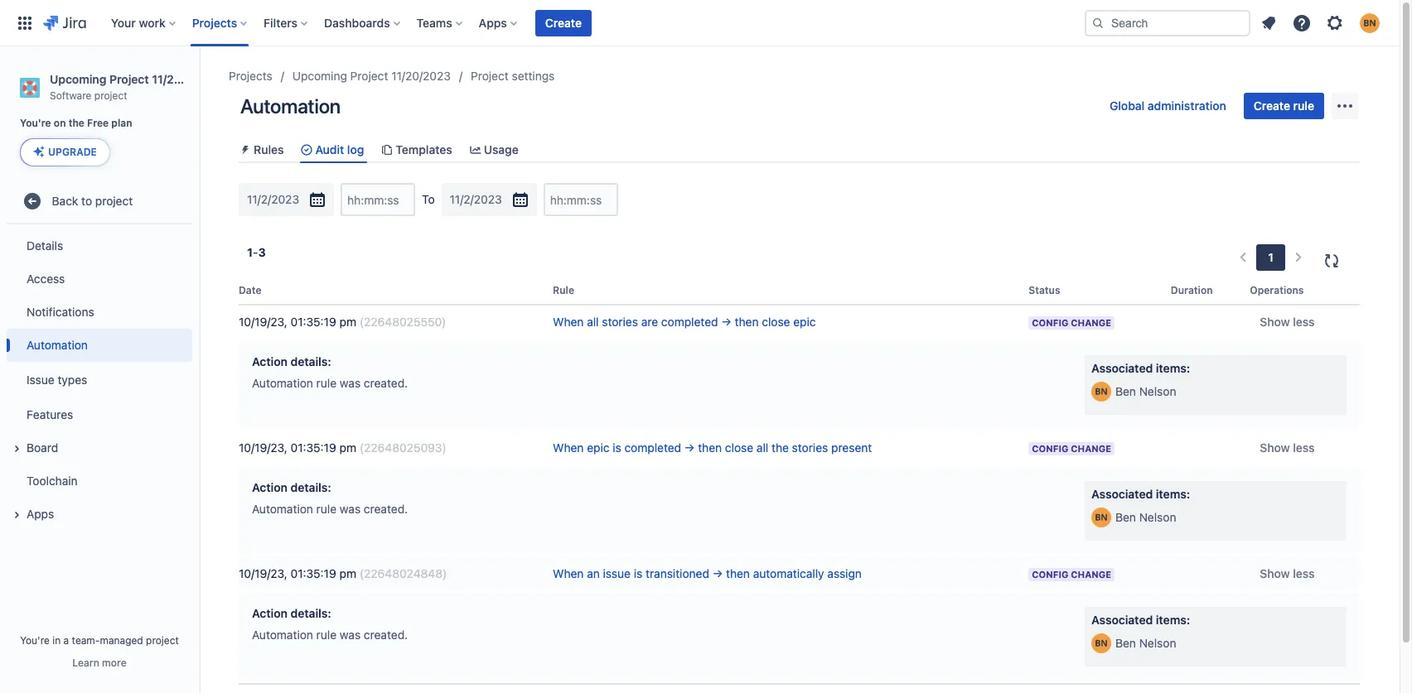 Task type: vqa. For each thing, say whether or not it's contained in the screenshot.
FOR within dropdown button
no



Task type: locate. For each thing, give the bounding box(es) containing it.
1 01:35:19 from the top
[[291, 315, 336, 329]]

2 vertical spatial show less
[[1260, 567, 1315, 581]]

1 vertical spatial epic
[[587, 441, 610, 455]]

11/2/2023 right to
[[450, 192, 502, 207]]

board button
[[7, 432, 192, 465]]

→ for completed
[[721, 315, 732, 329]]

details: down the 10/19/23, 01:35:19 pm (22648025093) at left bottom
[[291, 481, 331, 495]]

10/19/23, for 10/19/23, 01:35:19 pm (22648025093)
[[239, 441, 287, 455]]

show less button for when epic is completed → then close all the stories present
[[1250, 435, 1325, 462]]

create inside the "primary" element
[[545, 15, 582, 29]]

1 vertical spatial 01:35:19
[[291, 441, 336, 455]]

created. down (22648024848)
[[364, 628, 408, 643]]

1 show less button from the top
[[1250, 309, 1325, 336]]

show for when epic is completed → then close all the stories present
[[1260, 441, 1290, 455]]

ben
[[1116, 385, 1136, 399], [1116, 511, 1136, 525], [1116, 637, 1136, 651]]

show for when an issue is transitioned → then automatically assign
[[1260, 567, 1290, 581]]

2 10/19/23, from the top
[[239, 441, 287, 455]]

teams
[[417, 15, 452, 29]]

2 ben nelson from the top
[[1116, 511, 1177, 525]]

1 vertical spatial associated
[[1092, 488, 1153, 502]]

rule down 10/19/23, 01:35:19 pm (22648025550)
[[316, 376, 337, 391]]

project inside upcoming project 11/20/2023 software project
[[109, 72, 149, 86]]

2 vertical spatial config
[[1032, 570, 1069, 580]]

created. for second ben nelson icon
[[364, 628, 408, 643]]

2 change from the top
[[1071, 444, 1112, 454]]

on
[[54, 117, 66, 129]]

ben for second ben nelson icon
[[1116, 637, 1136, 651]]

3 action details: automation rule was created. from the top
[[252, 607, 408, 643]]

1 details: from the top
[[291, 355, 331, 369]]

was down the 10/19/23, 01:35:19 pm (22648025093) at left bottom
[[340, 502, 361, 517]]

created. down (22648025093)
[[364, 502, 408, 517]]

action
[[252, 355, 288, 369], [252, 481, 288, 495], [252, 607, 288, 621]]

pm left (22648025093)
[[339, 441, 356, 455]]

0 vertical spatial expand image
[[7, 439, 27, 459]]

1 vertical spatial ben nelson image
[[1092, 634, 1112, 654]]

1 ben nelson from the top
[[1116, 385, 1177, 399]]

2 ben from the top
[[1116, 511, 1136, 525]]

rule
[[1294, 99, 1315, 113], [316, 376, 337, 391], [316, 502, 337, 517], [316, 628, 337, 643]]

project up plan
[[94, 89, 127, 102]]

0 vertical spatial config
[[1032, 318, 1069, 328]]

None text field
[[247, 192, 250, 208], [450, 192, 453, 208], [247, 192, 250, 208], [450, 192, 453, 208]]

1 when from the top
[[553, 315, 584, 329]]

back to project link
[[7, 185, 192, 218]]

project for upcoming project 11/20/2023
[[350, 69, 388, 83]]

11/20/2023 down teams
[[391, 69, 451, 83]]

1 config from the top
[[1032, 318, 1069, 328]]

1 horizontal spatial hh:mm:ss field
[[545, 185, 616, 215]]

epic
[[793, 315, 816, 329], [587, 441, 610, 455]]

project inside upcoming project 11/20/2023 software project
[[94, 89, 127, 102]]

less for when an issue is transitioned → then automatically assign
[[1293, 567, 1315, 581]]

ben nelson for first ben nelson icon from the top of the page
[[1116, 511, 1177, 525]]

1 vertical spatial ben nelson
[[1116, 511, 1177, 525]]

action details: automation rule was created. down 10/19/23, 01:35:19 pm (22648024848)
[[252, 607, 408, 643]]

change for when epic is completed → then close all the stories present
[[1071, 444, 1112, 454]]

0 horizontal spatial 11/2/2023
[[247, 192, 299, 207]]

1 horizontal spatial is
[[634, 567, 643, 581]]

details: down 10/19/23, 01:35:19 pm (22648025550)
[[291, 355, 331, 369]]

1 hh:mm:ss field from the left
[[342, 185, 414, 215]]

templates image
[[381, 143, 394, 156]]

stories left are
[[602, 315, 638, 329]]

your work button
[[106, 10, 182, 36]]

3 show less button from the top
[[1250, 561, 1325, 588]]

3 change from the top
[[1071, 570, 1112, 580]]

create up "settings"
[[545, 15, 582, 29]]

0 horizontal spatial create
[[545, 15, 582, 29]]

3 associated from the top
[[1092, 614, 1153, 628]]

templates
[[396, 143, 452, 157]]

change for when an issue is transitioned → then automatically assign
[[1071, 570, 1112, 580]]

11/20/2023 inside upcoming project 11/20/2023 link
[[391, 69, 451, 83]]

associated items: for ben nelson image
[[1092, 362, 1190, 376]]

1 vertical spatial is
[[634, 567, 643, 581]]

1 inside button
[[1269, 250, 1274, 265]]

1 action from the top
[[252, 355, 288, 369]]

0 vertical spatial show less
[[1260, 315, 1315, 329]]

3 01:35:19 from the top
[[291, 567, 336, 581]]

the right on
[[69, 117, 84, 129]]

upcoming inside upcoming project 11/20/2023 software project
[[50, 72, 106, 86]]

1 associated items: from the top
[[1092, 362, 1190, 376]]

(22648024848)
[[360, 567, 447, 581]]

3 config change from the top
[[1032, 570, 1112, 580]]

rule inside button
[[1294, 99, 1315, 113]]

created.
[[364, 376, 408, 391], [364, 502, 408, 517], [364, 628, 408, 643]]

filters button
[[259, 10, 314, 36]]

duration
[[1171, 284, 1213, 297]]

2 items: from the top
[[1156, 488, 1190, 502]]

1 button
[[1257, 245, 1286, 271]]

1 vertical spatial create
[[1254, 99, 1291, 113]]

0 vertical spatial created.
[[364, 376, 408, 391]]

1 vertical spatial 10/19/23,
[[239, 441, 287, 455]]

you're for you're in a team-managed project
[[20, 635, 50, 647]]

1 items: from the top
[[1156, 362, 1190, 376]]

3 ben from the top
[[1116, 637, 1136, 651]]

project for upcoming project 11/20/2023 software project
[[109, 72, 149, 86]]

pm left (22648025550)
[[339, 315, 356, 329]]

1 expand image from the top
[[7, 439, 27, 459]]

2 vertical spatial ben nelson
[[1116, 637, 1177, 651]]

2 vertical spatial associated
[[1092, 614, 1153, 628]]

less
[[1293, 315, 1315, 329], [1293, 441, 1315, 455], [1293, 567, 1315, 581]]

2 when from the top
[[553, 441, 584, 455]]

expand image for apps
[[7, 506, 27, 526]]

2 created. from the top
[[364, 502, 408, 517]]

0 vertical spatial 01:35:19
[[291, 315, 336, 329]]

2 expand image from the top
[[7, 506, 27, 526]]

expand image down toolchain
[[7, 506, 27, 526]]

group
[[7, 225, 192, 536]]

create left actions icon
[[1254, 99, 1291, 113]]

less for when epic is completed → then close all the stories present
[[1293, 441, 1315, 455]]

ben for ben nelson image
[[1116, 385, 1136, 399]]

details: down 10/19/23, 01:35:19 pm (22648024848)
[[291, 607, 331, 621]]

2 01:35:19 from the top
[[291, 441, 336, 455]]

automation
[[240, 94, 341, 118], [27, 338, 88, 352], [252, 376, 313, 391], [252, 502, 313, 517], [252, 628, 313, 643]]

learn more button
[[72, 657, 127, 671]]

automation link
[[7, 329, 192, 362]]

11/20/2023 down "work"
[[152, 72, 214, 86]]

was
[[340, 376, 361, 391], [340, 502, 361, 517], [340, 628, 361, 643]]

global administration link
[[1100, 93, 1237, 119]]

upcoming down filters dropdown button
[[292, 69, 347, 83]]

project right managed
[[146, 635, 179, 647]]

11/20/2023
[[391, 69, 451, 83], [152, 72, 214, 86]]

1 - 3
[[247, 246, 266, 260]]

learn more
[[72, 657, 127, 670]]

the
[[69, 117, 84, 129], [772, 441, 789, 455]]

2 vertical spatial nelson
[[1139, 637, 1177, 651]]

3 10/19/23, from the top
[[239, 567, 287, 581]]

0 vertical spatial ben nelson
[[1116, 385, 1177, 399]]

upcoming inside upcoming project 11/20/2023 link
[[292, 69, 347, 83]]

0 vertical spatial close
[[762, 315, 790, 329]]

1 vertical spatial you're
[[20, 635, 50, 647]]

11/20/2023 inside upcoming project 11/20/2023 software project
[[152, 72, 214, 86]]

projects button
[[187, 10, 254, 36]]

you're
[[20, 117, 51, 129], [20, 635, 50, 647]]

project left "settings"
[[471, 69, 509, 83]]

1 horizontal spatial epic
[[793, 315, 816, 329]]

1 vertical spatial was
[[340, 502, 361, 517]]

0 vertical spatial project
[[94, 89, 127, 102]]

2 vertical spatial show
[[1260, 567, 1290, 581]]

1 vertical spatial show
[[1260, 441, 1290, 455]]

action details: automation rule was created. for second ben nelson icon
[[252, 607, 408, 643]]

1 left 3
[[247, 246, 253, 260]]

(22648025550)
[[360, 315, 446, 329]]

associated
[[1092, 362, 1153, 376], [1092, 488, 1153, 502], [1092, 614, 1153, 628]]

1 vertical spatial apps
[[27, 507, 54, 521]]

was down 10/19/23, 01:35:19 pm (22648025550)
[[340, 376, 361, 391]]

project
[[94, 89, 127, 102], [95, 194, 133, 208], [146, 635, 179, 647]]

1 horizontal spatial apps
[[479, 15, 507, 29]]

1 horizontal spatial 1
[[1269, 250, 1274, 265]]

1 pm from the top
[[339, 315, 356, 329]]

1 vertical spatial completed
[[625, 441, 681, 455]]

2 horizontal spatial project
[[471, 69, 509, 83]]

usage image
[[469, 143, 482, 156]]

2 associated from the top
[[1092, 488, 1153, 502]]

0 vertical spatial associated
[[1092, 362, 1153, 376]]

1 you're from the top
[[20, 117, 51, 129]]

1 less from the top
[[1293, 315, 1315, 329]]

change
[[1071, 318, 1112, 328], [1071, 444, 1112, 454], [1071, 570, 1112, 580]]

2 vertical spatial action details: automation rule was created.
[[252, 607, 408, 643]]

upcoming project 11/20/2023 link
[[292, 66, 451, 86]]

1 vertical spatial →
[[685, 441, 695, 455]]

projects right sidebar navigation image
[[229, 69, 273, 83]]

apps down toolchain
[[27, 507, 54, 521]]

team-
[[72, 635, 100, 647]]

2 associated items: from the top
[[1092, 488, 1190, 502]]

date
[[239, 284, 262, 297]]

2 action details: automation rule was created. from the top
[[252, 481, 408, 517]]

1 horizontal spatial project
[[350, 69, 388, 83]]

3 was from the top
[[340, 628, 361, 643]]

2 vertical spatial →
[[713, 567, 723, 581]]

1 vertical spatial config change
[[1032, 444, 1112, 454]]

board
[[27, 441, 58, 455]]

automation inside automation link
[[27, 338, 88, 352]]

0 horizontal spatial apps
[[27, 507, 54, 521]]

action details: automation rule was created. down 10/19/23, 01:35:19 pm (22648025550)
[[252, 355, 408, 391]]

free
[[87, 117, 109, 129]]

2 less from the top
[[1293, 441, 1315, 455]]

expand image up toolchain
[[7, 439, 27, 459]]

project down dashboards dropdown button
[[350, 69, 388, 83]]

1 was from the top
[[340, 376, 361, 391]]

2 vertical spatial less
[[1293, 567, 1315, 581]]

project up plan
[[109, 72, 149, 86]]

sidebar navigation image
[[181, 66, 217, 99]]

1 vertical spatial show less
[[1260, 441, 1315, 455]]

0 horizontal spatial close
[[725, 441, 754, 455]]

pm for (22648025093)
[[339, 441, 356, 455]]

3 ben nelson from the top
[[1116, 637, 1177, 651]]

2 vertical spatial 01:35:19
[[291, 567, 336, 581]]

0 vertical spatial associated items:
[[1092, 362, 1190, 376]]

2 vertical spatial when
[[553, 567, 584, 581]]

0 vertical spatial details:
[[291, 355, 331, 369]]

0 vertical spatial show
[[1260, 315, 1290, 329]]

apps
[[479, 15, 507, 29], [27, 507, 54, 521]]

2 vertical spatial project
[[146, 635, 179, 647]]

1 vertical spatial associated items:
[[1092, 488, 1190, 502]]

2 vertical spatial was
[[340, 628, 361, 643]]

2 vertical spatial config change
[[1032, 570, 1112, 580]]

2 config from the top
[[1032, 444, 1069, 454]]

0 vertical spatial create
[[545, 15, 582, 29]]

0 horizontal spatial hh:mm:ss field
[[342, 185, 414, 215]]

1 vertical spatial when
[[553, 441, 584, 455]]

audit
[[315, 143, 344, 157]]

config for when epic is completed → then close all the stories present
[[1032, 444, 1069, 454]]

1 horizontal spatial 11/2/2023
[[450, 192, 502, 207]]

create
[[545, 15, 582, 29], [1254, 99, 1291, 113]]

when for when all stories are completed → then close epic
[[553, 315, 584, 329]]

expand image inside "board" button
[[7, 439, 27, 459]]

2 pm from the top
[[339, 441, 356, 455]]

jira image
[[43, 13, 86, 33], [43, 13, 86, 33]]

2 vertical spatial then
[[726, 567, 750, 581]]

3 action from the top
[[252, 607, 288, 621]]

upcoming up the software
[[50, 72, 106, 86]]

1 change from the top
[[1071, 318, 1112, 328]]

search image
[[1092, 16, 1105, 29]]

dashboards button
[[319, 10, 407, 36]]

3 config from the top
[[1032, 570, 1069, 580]]

0 vertical spatial change
[[1071, 318, 1112, 328]]

apps right teams dropdown button on the top of page
[[479, 15, 507, 29]]

0 vertical spatial action
[[252, 355, 288, 369]]

2 show from the top
[[1260, 441, 1290, 455]]

2 details: from the top
[[291, 481, 331, 495]]

1 vertical spatial all
[[757, 441, 769, 455]]

0 vertical spatial less
[[1293, 315, 1315, 329]]

associated items: for first ben nelson icon from the top of the page
[[1092, 488, 1190, 502]]

2 config change from the top
[[1032, 444, 1112, 454]]

0 vertical spatial ben
[[1116, 385, 1136, 399]]

0 vertical spatial is
[[613, 441, 621, 455]]

items:
[[1156, 362, 1190, 376], [1156, 488, 1190, 502], [1156, 614, 1190, 628]]

rule
[[553, 284, 574, 297]]

1 horizontal spatial the
[[772, 441, 789, 455]]

settings
[[512, 69, 555, 83]]

audit log image
[[300, 143, 314, 156]]

rule left actions icon
[[1294, 99, 1315, 113]]

projects right "work"
[[192, 15, 237, 29]]

banner
[[0, 0, 1400, 46]]

0 vertical spatial then
[[735, 315, 759, 329]]

0 horizontal spatial 11/20/2023
[[152, 72, 214, 86]]

3 show less from the top
[[1260, 567, 1315, 581]]

3 when from the top
[[553, 567, 584, 581]]

11/2/2023 down rules
[[247, 192, 299, 207]]

0 vertical spatial items:
[[1156, 362, 1190, 376]]

when epic is completed → then close all the stories present link
[[553, 441, 872, 455]]

ben nelson
[[1116, 385, 1177, 399], [1116, 511, 1177, 525], [1116, 637, 1177, 651]]

show
[[1260, 315, 1290, 329], [1260, 441, 1290, 455], [1260, 567, 1290, 581]]

0 horizontal spatial stories
[[602, 315, 638, 329]]

3 pm from the top
[[339, 567, 356, 581]]

1 vertical spatial config
[[1032, 444, 1069, 454]]

details:
[[291, 355, 331, 369], [291, 481, 331, 495], [291, 607, 331, 621]]

associated for second ben nelson icon
[[1092, 614, 1153, 628]]

2 vertical spatial change
[[1071, 570, 1112, 580]]

1 vertical spatial items:
[[1156, 488, 1190, 502]]

1 ben nelson image from the top
[[1092, 508, 1112, 528]]

1 created. from the top
[[364, 376, 408, 391]]

show less button
[[1250, 309, 1325, 336], [1250, 435, 1325, 462], [1250, 561, 1325, 588]]

1 config change from the top
[[1032, 318, 1112, 328]]

you're left in at the left bottom
[[20, 635, 50, 647]]

0 horizontal spatial all
[[587, 315, 599, 329]]

ben nelson image
[[1092, 508, 1112, 528], [1092, 634, 1112, 654]]

banner containing your work
[[0, 0, 1400, 46]]

show less for when epic is completed → then close all the stories present
[[1260, 441, 1315, 455]]

1 up operations at right
[[1269, 250, 1274, 265]]

2 vertical spatial pm
[[339, 567, 356, 581]]

1 horizontal spatial 11/20/2023
[[391, 69, 451, 83]]

actions image
[[1335, 96, 1355, 116]]

1 10/19/23, from the top
[[239, 315, 287, 329]]

present
[[831, 441, 872, 455]]

plan
[[111, 117, 132, 129]]

3 show from the top
[[1260, 567, 1290, 581]]

3 created. from the top
[[364, 628, 408, 643]]

2 action from the top
[[252, 481, 288, 495]]

1 ben from the top
[[1116, 385, 1136, 399]]

expand image
[[7, 439, 27, 459], [7, 506, 27, 526]]

1 vertical spatial close
[[725, 441, 754, 455]]

was down 10/19/23, 01:35:19 pm (22648024848)
[[340, 628, 361, 643]]

stories
[[602, 315, 638, 329], [792, 441, 828, 455]]

group containing details
[[7, 225, 192, 536]]

config change
[[1032, 318, 1112, 328], [1032, 444, 1112, 454], [1032, 570, 1112, 580]]

2 show less button from the top
[[1250, 435, 1325, 462]]

project right to
[[95, 194, 133, 208]]

items: for first ben nelson icon from the top of the page
[[1156, 488, 1190, 502]]

0 vertical spatial show less button
[[1250, 309, 1325, 336]]

transitioned
[[646, 567, 709, 581]]

1 action details: automation rule was created. from the top
[[252, 355, 408, 391]]

pm
[[339, 315, 356, 329], [339, 441, 356, 455], [339, 567, 356, 581]]

1 vertical spatial change
[[1071, 444, 1112, 454]]

1 show less from the top
[[1260, 315, 1315, 329]]

1 horizontal spatial close
[[762, 315, 790, 329]]

projects inside projects popup button
[[192, 15, 237, 29]]

stories left present
[[792, 441, 828, 455]]

0 horizontal spatial 1
[[247, 246, 253, 260]]

was for ben nelson image
[[340, 376, 361, 391]]

expand image for board
[[7, 439, 27, 459]]

config for when all stories are completed → then close epic
[[1032, 318, 1069, 328]]

operations
[[1250, 284, 1304, 297]]

3 associated items: from the top
[[1092, 614, 1190, 628]]

01:35:19 for (22648024848)
[[291, 567, 336, 581]]

create button
[[535, 10, 592, 36]]

pm left (22648024848)
[[339, 567, 356, 581]]

items: for second ben nelson icon
[[1156, 614, 1190, 628]]

0 vertical spatial projects
[[192, 15, 237, 29]]

config
[[1032, 318, 1069, 328], [1032, 444, 1069, 454], [1032, 570, 1069, 580]]

0 horizontal spatial upcoming
[[50, 72, 106, 86]]

0 vertical spatial 10/19/23,
[[239, 315, 287, 329]]

→
[[721, 315, 732, 329], [685, 441, 695, 455], [713, 567, 723, 581]]

1 vertical spatial stories
[[792, 441, 828, 455]]

upcoming
[[292, 69, 347, 83], [50, 72, 106, 86]]

pm for (22648024848)
[[339, 567, 356, 581]]

1 vertical spatial expand image
[[7, 506, 27, 526]]

1 vertical spatial less
[[1293, 441, 1315, 455]]

details
[[27, 239, 63, 253]]

apps button
[[474, 10, 524, 36]]

create for create rule
[[1254, 99, 1291, 113]]

all
[[587, 315, 599, 329], [757, 441, 769, 455]]

2 hh:mm:ss field from the left
[[545, 185, 616, 215]]

2 vertical spatial details:
[[291, 607, 331, 621]]

created. down (22648025550)
[[364, 376, 408, 391]]

11/2/2023
[[247, 192, 299, 207], [450, 192, 502, 207]]

1 horizontal spatial upcoming
[[292, 69, 347, 83]]

Search field
[[1085, 10, 1251, 36]]

0 vertical spatial when
[[553, 315, 584, 329]]

action details: automation rule was created. down the 10/19/23, 01:35:19 pm (22648025093) at left bottom
[[252, 481, 408, 517]]

global
[[1110, 99, 1145, 113]]

0 vertical spatial →
[[721, 315, 732, 329]]

when
[[553, 315, 584, 329], [553, 441, 584, 455], [553, 567, 584, 581]]

the left present
[[772, 441, 789, 455]]

2 vertical spatial items:
[[1156, 614, 1190, 628]]

10/19/23,
[[239, 315, 287, 329], [239, 441, 287, 455], [239, 567, 287, 581]]

2 was from the top
[[340, 502, 361, 517]]

are
[[641, 315, 658, 329]]

3 less from the top
[[1293, 567, 1315, 581]]

2 you're from the top
[[20, 635, 50, 647]]

1 show from the top
[[1260, 315, 1290, 329]]

1 11/2/2023 from the left
[[247, 192, 299, 207]]

hh:mm:ss field
[[342, 185, 414, 215], [545, 185, 616, 215]]

then
[[735, 315, 759, 329], [698, 441, 722, 455], [726, 567, 750, 581]]

2 vertical spatial associated items:
[[1092, 614, 1190, 628]]

1 associated from the top
[[1092, 362, 1153, 376]]

tab list
[[232, 136, 1367, 163]]

back
[[52, 194, 78, 208]]

3 items: from the top
[[1156, 614, 1190, 628]]

expand image inside apps button
[[7, 506, 27, 526]]

01:35:19 for (22648025550)
[[291, 315, 336, 329]]

projects for projects popup button
[[192, 15, 237, 29]]

you're left on
[[20, 117, 51, 129]]

config change for when an issue is transitioned → then automatically assign
[[1032, 570, 1112, 580]]

upcoming for upcoming project 11/20/2023 software project
[[50, 72, 106, 86]]

2 vertical spatial created.
[[364, 628, 408, 643]]

2 show less from the top
[[1260, 441, 1315, 455]]



Task type: describe. For each thing, give the bounding box(es) containing it.
when for when epic is completed → then close all the stories present
[[553, 441, 584, 455]]

issue
[[603, 567, 631, 581]]

filters
[[264, 15, 298, 29]]

issue types
[[27, 373, 87, 387]]

10/19/23, 01:35:19 pm (22648025550)
[[239, 315, 446, 329]]

when all stories are completed → then close epic
[[553, 315, 816, 329]]

an
[[587, 567, 600, 581]]

was for first ben nelson icon from the top of the page
[[340, 502, 361, 517]]

show less for when an issue is transitioned → then automatically assign
[[1260, 567, 1315, 581]]

status
[[1029, 284, 1061, 297]]

1 for 1 - 3
[[247, 246, 253, 260]]

01:35:19 for (22648025093)
[[291, 441, 336, 455]]

features
[[27, 408, 73, 422]]

ben nelson image
[[1092, 382, 1112, 402]]

associated for ben nelson image
[[1092, 362, 1153, 376]]

upgrade button
[[21, 139, 109, 166]]

teams button
[[412, 10, 469, 36]]

-
[[253, 246, 258, 260]]

upgrade
[[48, 146, 97, 158]]

issue types link
[[7, 362, 192, 399]]

apps inside button
[[27, 507, 54, 521]]

apps inside popup button
[[479, 15, 507, 29]]

a
[[64, 635, 69, 647]]

access
[[27, 272, 65, 286]]

features link
[[7, 399, 192, 432]]

your work
[[111, 15, 166, 29]]

0 vertical spatial completed
[[661, 315, 718, 329]]

action details: automation rule was created. for ben nelson image
[[252, 355, 408, 391]]

to
[[422, 192, 435, 207]]

1 horizontal spatial stories
[[792, 441, 828, 455]]

11/20/2023 for upcoming project 11/20/2023 software project
[[152, 72, 214, 86]]

then for completed
[[735, 315, 759, 329]]

rules image
[[239, 143, 252, 156]]

tab list containing rules
[[232, 136, 1367, 163]]

your profile and settings image
[[1360, 13, 1380, 33]]

0 vertical spatial epic
[[793, 315, 816, 329]]

11/20/2023 for upcoming project 11/20/2023
[[391, 69, 451, 83]]

1 vertical spatial then
[[698, 441, 722, 455]]

action details: automation rule was created. for first ben nelson icon from the top of the page
[[252, 481, 408, 517]]

work
[[139, 15, 166, 29]]

1 vertical spatial project
[[95, 194, 133, 208]]

you're for you're on the free plan
[[20, 117, 51, 129]]

when epic is completed → then close all the stories present
[[553, 441, 872, 455]]

2 nelson from the top
[[1139, 511, 1177, 525]]

to
[[81, 194, 92, 208]]

10/19/23, for 10/19/23, 01:35:19 pm (22648025550)
[[239, 315, 287, 329]]

you're in a team-managed project
[[20, 635, 179, 647]]

0 vertical spatial the
[[69, 117, 84, 129]]

3
[[258, 246, 266, 260]]

assign
[[828, 567, 862, 581]]

notifications image
[[1259, 13, 1279, 33]]

rules
[[254, 143, 284, 157]]

then for transitioned
[[726, 567, 750, 581]]

log
[[347, 143, 364, 157]]

settings image
[[1325, 13, 1345, 33]]

config change for when all stories are completed → then close epic
[[1032, 318, 1112, 328]]

dashboards
[[324, 15, 390, 29]]

associated items: for second ben nelson icon
[[1092, 614, 1190, 628]]

project settings link
[[471, 66, 555, 86]]

2 ben nelson image from the top
[[1092, 634, 1112, 654]]

in
[[52, 635, 61, 647]]

pagination element
[[1230, 245, 1312, 271]]

10/19/23, 01:35:19 pm (22648025093)
[[239, 441, 447, 455]]

administration
[[1148, 99, 1227, 113]]

2 11/2/2023 from the left
[[450, 192, 502, 207]]

action for second ben nelson icon
[[252, 607, 288, 621]]

software
[[50, 89, 92, 102]]

(22648025093)
[[360, 441, 447, 455]]

10/19/23, for 10/19/23, 01:35:19 pm (22648024848)
[[239, 567, 287, 581]]

create rule button
[[1244, 93, 1325, 119]]

primary element
[[10, 0, 1085, 46]]

0 vertical spatial all
[[587, 315, 599, 329]]

show for when all stories are completed → then close epic
[[1260, 315, 1290, 329]]

usage
[[484, 143, 519, 157]]

global administration
[[1110, 99, 1227, 113]]

create for create
[[545, 15, 582, 29]]

→ for transitioned
[[713, 567, 723, 581]]

toolchain link
[[7, 465, 192, 498]]

your
[[111, 15, 136, 29]]

ben nelson for ben nelson image
[[1116, 385, 1177, 399]]

was for second ben nelson icon
[[340, 628, 361, 643]]

less for when all stories are completed → then close epic
[[1293, 315, 1315, 329]]

you're on the free plan
[[20, 117, 132, 129]]

config change for when epic is completed → then close all the stories present
[[1032, 444, 1112, 454]]

when all stories are completed → then close epic link
[[553, 315, 816, 329]]

appswitcher icon image
[[15, 13, 35, 33]]

1 vertical spatial the
[[772, 441, 789, 455]]

3 nelson from the top
[[1139, 637, 1177, 651]]

types
[[58, 373, 87, 387]]

project settings
[[471, 69, 555, 83]]

projects for projects link
[[229, 69, 273, 83]]

help image
[[1292, 13, 1312, 33]]

notifications link
[[7, 296, 192, 329]]

1 nelson from the top
[[1139, 385, 1177, 399]]

show less for when all stories are completed → then close epic
[[1260, 315, 1315, 329]]

apps button
[[7, 498, 192, 531]]

ben for first ben nelson icon from the top of the page
[[1116, 511, 1136, 525]]

created. for ben nelson image
[[364, 376, 408, 391]]

automatically
[[753, 567, 824, 581]]

details link
[[7, 230, 192, 263]]

back to project
[[52, 194, 133, 208]]

upcoming project 11/20/2023 software project
[[50, 72, 214, 102]]

upcoming for upcoming project 11/20/2023
[[292, 69, 347, 83]]

when an issue is transitioned → then automatically assign link
[[553, 567, 862, 581]]

3 details: from the top
[[291, 607, 331, 621]]

change for when all stories are completed → then close epic
[[1071, 318, 1112, 328]]

ben nelson for second ben nelson icon
[[1116, 637, 1177, 651]]

pm for (22648025550)
[[339, 315, 356, 329]]

refresh log image
[[1322, 251, 1342, 271]]

when an issue is transitioned → then automatically assign
[[553, 567, 862, 581]]

learn
[[72, 657, 99, 670]]

when for when an issue is transitioned → then automatically assign
[[553, 567, 584, 581]]

config for when an issue is transitioned → then automatically assign
[[1032, 570, 1069, 580]]

1 horizontal spatial all
[[757, 441, 769, 455]]

issue
[[27, 373, 54, 387]]

rule down 10/19/23, 01:35:19 pm (22648024848)
[[316, 628, 337, 643]]

items: for ben nelson image
[[1156, 362, 1190, 376]]

projects link
[[229, 66, 273, 86]]

action for ben nelson image
[[252, 355, 288, 369]]

action for first ben nelson icon from the top of the page
[[252, 481, 288, 495]]

1 for 1
[[1269, 250, 1274, 265]]

access link
[[7, 263, 192, 296]]

0 vertical spatial stories
[[602, 315, 638, 329]]

show less button for when an issue is transitioned → then automatically assign
[[1250, 561, 1325, 588]]

managed
[[100, 635, 143, 647]]

associated for first ben nelson icon from the top of the page
[[1092, 488, 1153, 502]]

notifications
[[27, 305, 94, 319]]

upcoming project 11/20/2023
[[292, 69, 451, 83]]

show less button for when all stories are completed → then close epic
[[1250, 309, 1325, 336]]

rule down the 10/19/23, 01:35:19 pm (22648025093) at left bottom
[[316, 502, 337, 517]]

more
[[102, 657, 127, 670]]

toolchain
[[27, 474, 78, 488]]

10/19/23, 01:35:19 pm (22648024848)
[[239, 567, 447, 581]]

created. for first ben nelson icon from the top of the page
[[364, 502, 408, 517]]

audit log
[[315, 143, 364, 157]]

create rule
[[1254, 99, 1315, 113]]



